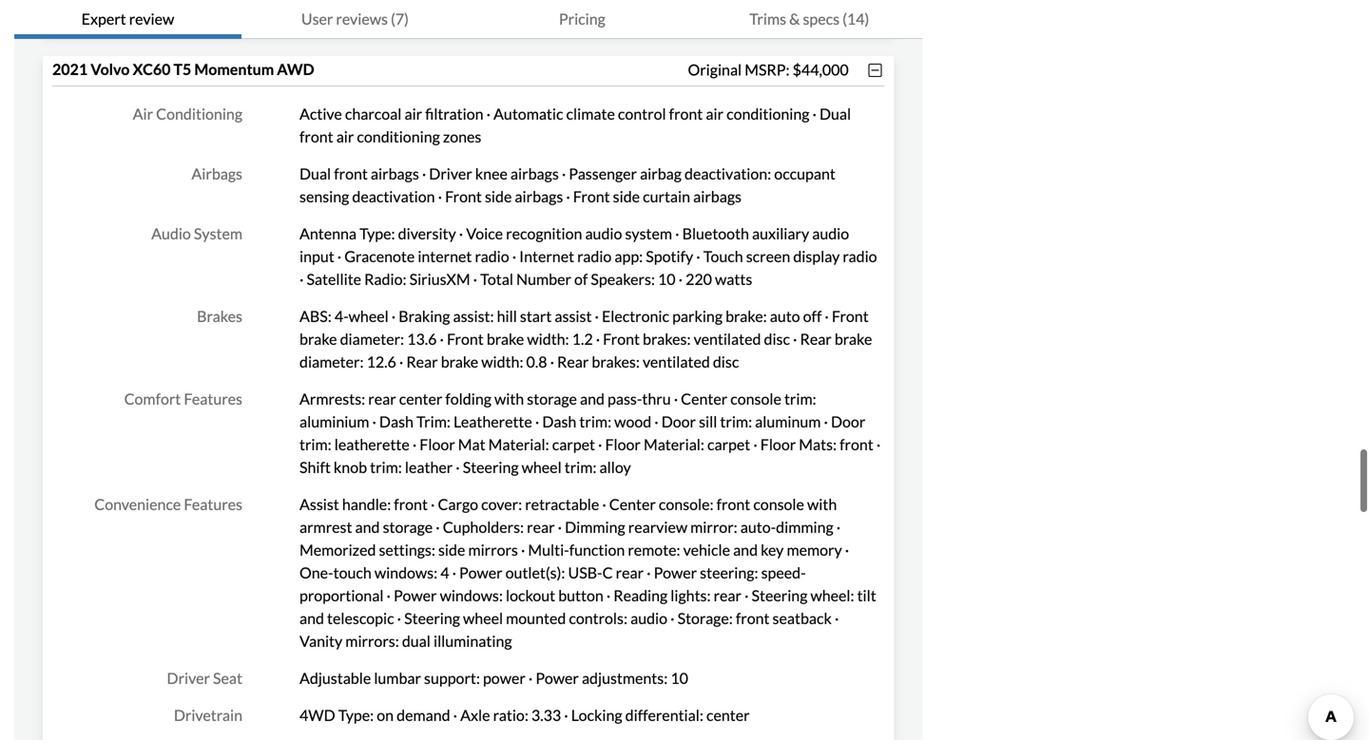 Task type: describe. For each thing, give the bounding box(es) containing it.
on
[[377, 707, 394, 725]]

220
[[686, 270, 712, 289]]

· right thru at bottom
[[674, 390, 678, 409]]

· left the multi-
[[521, 541, 525, 560]]

convenience features
[[94, 496, 243, 514]]

· left axle
[[453, 707, 458, 725]]

· down input
[[300, 270, 304, 289]]

recognition
[[506, 225, 582, 243]]

0 horizontal spatial steering
[[404, 610, 460, 628]]

pricing
[[559, 10, 606, 28]]

0 vertical spatial diameter:
[[340, 330, 404, 349]]

2 horizontal spatial steering
[[752, 587, 808, 605]]

· right 1.2
[[596, 330, 600, 349]]

and inside armrests: rear center folding with storage and pass-thru · center console trim: aluminium · dash trim: leatherette · dash trim: wood · door sill trim: aluminum · door trim: leatherette · floor mat material: carpet · floor material: carpet · floor mats: front · shift knob trim: leather · steering wheel trim: alloy
[[580, 390, 605, 409]]

number
[[517, 270, 572, 289]]

abs:
[[300, 307, 332, 326]]

1 horizontal spatial conditioning
[[727, 105, 810, 123]]

brake up folding on the left of page
[[441, 353, 479, 371]]

1 material: from the left
[[489, 436, 549, 454]]

memorized
[[300, 541, 376, 560]]

tab list containing expert review
[[14, 0, 923, 39]]

2 dash from the left
[[542, 413, 577, 431]]

assist
[[555, 307, 592, 326]]

front down electronic
[[603, 330, 640, 349]]

airbags up recognition
[[515, 187, 563, 206]]

· right leatherette
[[535, 413, 540, 431]]

settings:
[[379, 541, 436, 560]]

front inside armrests: rear center folding with storage and pass-thru · center console trim: aluminium · dash trim: leatherette · dash trim: wood · door sill trim: aluminum · door trim: leatherette · floor mat material: carpet · floor material: carpet · floor mats: front · shift knob trim: leather · steering wheel trim: alloy
[[840, 436, 874, 454]]

· right filtration
[[487, 105, 491, 123]]

0 horizontal spatial rear
[[407, 353, 438, 371]]

front down knee
[[445, 187, 482, 206]]

brake down display
[[835, 330, 873, 349]]

function
[[570, 541, 625, 560]]

mirror:
[[691, 518, 738, 537]]

· left total
[[473, 270, 478, 289]]

and up vanity
[[300, 610, 324, 628]]

2 floor from the left
[[605, 436, 641, 454]]

wood
[[615, 413, 652, 431]]

· left cargo
[[431, 496, 435, 514]]

internet
[[418, 247, 472, 266]]

1 vertical spatial diameter:
[[300, 353, 364, 371]]

seatback
[[773, 610, 832, 628]]

0 horizontal spatial windows:
[[375, 564, 438, 583]]

handle:
[[342, 496, 391, 514]]

input
[[300, 247, 335, 266]]

· up mirrors: at the bottom of the page
[[397, 610, 401, 628]]

zones
[[443, 127, 482, 146]]

1 vertical spatial 10
[[671, 670, 689, 688]]

trims & specs (14)
[[750, 10, 870, 28]]

voice
[[466, 225, 503, 243]]

rear right c in the left bottom of the page
[[616, 564, 644, 583]]

braking
[[399, 307, 450, 326]]

· right mats:
[[877, 436, 881, 454]]

with inside assist handle: front · cargo cover: retractable · center console: front console with armrest and storage · cupholders: rear · dimming rearview mirror: auto-dimming · memorized settings: side mirrors · multi-function remote: vehicle and key memory · one-touch windows: 4 · power outlet(s): usb-c rear · power steering: speed- proportional · power windows: lockout button · reading lights: rear · steering wheel: tilt and telescopic · steering wheel mounted controls: audio · storage: front seatback · vanity mirrors: dual illuminating
[[808, 496, 837, 514]]

2 door from the left
[[831, 413, 866, 431]]

1 horizontal spatial windows:
[[440, 587, 503, 605]]

1 vertical spatial brakes:
[[592, 353, 640, 371]]

0 horizontal spatial disc
[[713, 353, 739, 371]]

dual
[[402, 633, 431, 651]]

display
[[794, 247, 840, 266]]

· right '3.33' at the left
[[564, 707, 568, 725]]

steering inside armrests: rear center folding with storage and pass-thru · center console trim: aluminium · dash trim: leatherette · dash trim: wood · door sill trim: aluminum · door trim: leatherette · floor mat material: carpet · floor material: carpet · floor mats: front · shift knob trim: leather · steering wheel trim: alloy
[[463, 458, 519, 477]]

curtain
[[643, 187, 691, 206]]

· right 12.6
[[399, 353, 404, 371]]

· down the "lights:"
[[671, 610, 675, 628]]

1 vertical spatial ventilated
[[643, 353, 710, 371]]

lumbar
[[374, 670, 421, 688]]

· down auto
[[793, 330, 798, 349]]

knob
[[334, 458, 367, 477]]

· right assist
[[595, 307, 599, 326]]

brakes
[[197, 307, 243, 326]]

original
[[688, 60, 742, 79]]

leatherette
[[454, 413, 532, 431]]

dual inside active charcoal air filtration · automatic climate control front air conditioning · dual front air conditioning zones
[[820, 105, 851, 123]]

3 radio from the left
[[843, 247, 878, 266]]

speakers:
[[591, 270, 655, 289]]

· down wheel: at the bottom of page
[[835, 610, 839, 628]]

wheel inside armrests: rear center folding with storage and pass-thru · center console trim: aluminium · dash trim: leatherette · dash trim: wood · door sill trim: aluminum · door trim: leatherette · floor mat material: carpet · floor material: carpet · floor mats: front · shift knob trim: leather · steering wheel trim: alloy
[[522, 458, 562, 477]]

front up mirror: at the right bottom of the page
[[717, 496, 751, 514]]

internet
[[520, 247, 575, 266]]

power up '3.33' at the left
[[536, 670, 579, 688]]

auto-
[[741, 518, 776, 537]]

trim: up aluminum
[[785, 390, 817, 409]]

· up spotify
[[675, 225, 680, 243]]

4wd type: on demand · axle ratio: 3.33 · locking differential: center
[[300, 707, 750, 725]]

spotify
[[646, 247, 694, 266]]

2 horizontal spatial side
[[613, 187, 640, 206]]

retractable
[[525, 496, 600, 514]]

storage:
[[678, 610, 733, 628]]

1 horizontal spatial rear
[[557, 353, 589, 371]]

&
[[790, 10, 800, 28]]

original msrp: $44,000
[[688, 60, 849, 79]]

1 vertical spatial driver
[[167, 670, 210, 688]]

armrests:
[[300, 390, 365, 409]]

climate
[[566, 105, 615, 123]]

· up diversity
[[438, 187, 442, 206]]

1 horizontal spatial air
[[405, 105, 422, 123]]

features for convenience features
[[184, 496, 243, 514]]

leather
[[405, 458, 453, 477]]

· up leather
[[413, 436, 417, 454]]

speed-
[[762, 564, 806, 583]]

· up alloy
[[598, 436, 603, 454]]

0 horizontal spatial air
[[336, 127, 354, 146]]

front down leather
[[394, 496, 428, 514]]

1 carpet from the left
[[552, 436, 595, 454]]

center inside assist handle: front · cargo cover: retractable · center console: front console with armrest and storage · cupholders: rear · dimming rearview mirror: auto-dimming · memorized settings: side mirrors · multi-function remote: vehicle and key memory · one-touch windows: 4 · power outlet(s): usb-c rear · power steering: speed- proportional · power windows: lockout button · reading lights: rear · steering wheel: tilt and telescopic · steering wheel mounted controls: audio · storage: front seatback · vanity mirrors: dual illuminating
[[610, 496, 656, 514]]

3.33
[[532, 707, 561, 725]]

1 horizontal spatial center
[[707, 707, 750, 725]]

· down remote:
[[647, 564, 651, 583]]

lockout
[[506, 587, 556, 605]]

· left braking
[[392, 307, 396, 326]]

· down aluminum
[[754, 436, 758, 454]]

auxiliary
[[752, 225, 810, 243]]

· down retractable
[[558, 518, 562, 537]]

wheel inside abs: 4-wheel · braking assist: hill start assist · electronic parking brake: auto off · front brake diameter: 13.6 · front brake width: 1.2 · front brakes: ventilated disc · rear brake diameter: 12.6 · rear brake width: 0.8 · rear brakes: ventilated disc
[[349, 307, 389, 326]]

trim: right sill
[[720, 413, 753, 431]]

cargo
[[438, 496, 479, 514]]

· down mat at the bottom left of page
[[456, 458, 460, 477]]

front right storage: at the bottom of page
[[736, 610, 770, 628]]

expert review tab
[[14, 0, 242, 39]]

leatherette
[[335, 436, 410, 454]]

· right 4
[[452, 564, 457, 583]]

center inside armrests: rear center folding with storage and pass-thru · center console trim: aluminium · dash trim: leatherette · dash trim: wood · door sill trim: aluminum · door trim: leatherette · floor mat material: carpet · floor material: carpet · floor mats: front · shift knob trim: leather · steering wheel trim: alloy
[[681, 390, 728, 409]]

dual front airbags · driver knee airbags · passenger airbag deactivation: occupant sensing deactivation · front side airbags · front side curtain airbags
[[300, 165, 836, 206]]

storage inside assist handle: front · cargo cover: retractable · center console: front console with armrest and storage · cupholders: rear · dimming rearview mirror: auto-dimming · memorized settings: side mirrors · multi-function remote: vehicle and key memory · one-touch windows: 4 · power outlet(s): usb-c rear · power steering: speed- proportional · power windows: lockout button · reading lights: rear · steering wheel: tilt and telescopic · steering wheel mounted controls: audio · storage: front seatback · vanity mirrors: dual illuminating
[[383, 518, 433, 537]]

t5
[[174, 60, 191, 78]]

trim: down leatherette
[[370, 458, 402, 477]]

12.6
[[367, 353, 396, 371]]

vehicle
[[684, 541, 731, 560]]

1 horizontal spatial side
[[485, 187, 512, 206]]

shift
[[300, 458, 331, 477]]

touch
[[704, 247, 743, 266]]

dimming
[[565, 518, 626, 537]]

awd
[[277, 60, 314, 78]]

center inside armrests: rear center folding with storage and pass-thru · center console trim: aluminium · dash trim: leatherette · dash trim: wood · door sill trim: aluminum · door trim: leatherette · floor mat material: carpet · floor material: carpet · floor mats: front · shift knob trim: leather · steering wheel trim: alloy
[[399, 390, 443, 409]]

bluetooth
[[683, 225, 750, 243]]

comfort features
[[124, 390, 243, 409]]

conditioning
[[156, 105, 243, 123]]

front inside the dual front airbags · driver knee airbags · passenger airbag deactivation: occupant sensing deactivation · front side airbags · front side curtain airbags
[[334, 165, 368, 183]]

rearview
[[629, 518, 688, 537]]

telescopic
[[327, 610, 394, 628]]

and down 'handle:'
[[355, 518, 380, 537]]

10 inside 'antenna type: diversity · voice recognition audio system · bluetooth auxiliary audio input · gracenote internet radio · internet radio app: spotify · touch screen display radio · satellite radio: siriusxm · total number of speakers: 10 · 220 watts'
[[658, 270, 676, 289]]

front down assist:
[[447, 330, 484, 349]]

front down active
[[300, 127, 333, 146]]

usb-
[[568, 564, 603, 583]]

locking
[[571, 707, 623, 725]]

power up the "lights:"
[[654, 564, 697, 583]]

front down passenger
[[573, 187, 610, 206]]

· down thru at bottom
[[655, 413, 659, 431]]

armrests: rear center folding with storage and pass-thru · center console trim: aluminium · dash trim: leatherette · dash trim: wood · door sill trim: aluminum · door trim: leatherette · floor mat material: carpet · floor material: carpet · floor mats: front · shift knob trim: leather · steering wheel trim: alloy
[[300, 390, 881, 477]]

0.8
[[527, 353, 547, 371]]

· left passenger
[[562, 165, 566, 183]]

review
[[129, 10, 174, 28]]

folding
[[446, 390, 492, 409]]

trim: down pass-
[[580, 413, 612, 431]]

power down mirrors
[[459, 564, 503, 583]]

· up dimming
[[602, 496, 607, 514]]

· right 0.8
[[550, 353, 555, 371]]

sensing
[[300, 187, 349, 206]]

trim: left alloy
[[565, 458, 597, 477]]

· up mats:
[[824, 413, 828, 431]]

mirrors
[[468, 541, 518, 560]]

wheel inside assist handle: front · cargo cover: retractable · center console: front console with armrest and storage · cupholders: rear · dimming rearview mirror: auto-dimming · memorized settings: side mirrors · multi-function remote: vehicle and key memory · one-touch windows: 4 · power outlet(s): usb-c rear · power steering: speed- proportional · power windows: lockout button · reading lights: rear · steering wheel: tilt and telescopic · steering wheel mounted controls: audio · storage: front seatback · vanity mirrors: dual illuminating
[[463, 610, 503, 628]]

· up deactivation
[[422, 165, 426, 183]]

brake down abs:
[[300, 330, 337, 349]]

trim: up shift
[[300, 436, 332, 454]]

audio system
[[151, 225, 243, 243]]

console:
[[659, 496, 714, 514]]

control
[[618, 105, 666, 123]]

· down c in the left bottom of the page
[[607, 587, 611, 605]]

watts
[[715, 270, 753, 289]]

· down steering:
[[745, 587, 749, 605]]

radio:
[[364, 270, 407, 289]]

satellite
[[307, 270, 362, 289]]

driver inside the dual front airbags · driver knee airbags · passenger airbag deactivation: occupant sensing deactivation · front side airbags · front side curtain airbags
[[429, 165, 472, 183]]

· down passenger
[[566, 187, 570, 206]]

· right memory
[[845, 541, 850, 560]]

· down cargo
[[436, 518, 440, 537]]



Task type: locate. For each thing, give the bounding box(es) containing it.
1 dash from the left
[[379, 413, 414, 431]]

brake down "hill"
[[487, 330, 524, 349]]

2 radio from the left
[[578, 247, 612, 266]]

10 down spotify
[[658, 270, 676, 289]]

0 vertical spatial center
[[399, 390, 443, 409]]

front right control
[[669, 105, 703, 123]]

steering
[[463, 458, 519, 477], [752, 587, 808, 605], [404, 610, 460, 628]]

0 vertical spatial dual
[[820, 105, 851, 123]]

1 horizontal spatial wheel
[[463, 610, 503, 628]]

disc down brake: on the top of the page
[[713, 353, 739, 371]]

2 vertical spatial steering
[[404, 610, 460, 628]]

1 horizontal spatial floor
[[605, 436, 641, 454]]

electronic
[[602, 307, 670, 326]]

side down knee
[[485, 187, 512, 206]]

rear down 1.2
[[557, 353, 589, 371]]

radio up total
[[475, 247, 510, 266]]

door left sill
[[662, 413, 696, 431]]

rear down steering:
[[714, 587, 742, 605]]

1 vertical spatial steering
[[752, 587, 808, 605]]

· up memory
[[837, 518, 841, 537]]

1 vertical spatial center
[[610, 496, 656, 514]]

2 horizontal spatial radio
[[843, 247, 878, 266]]

axle
[[460, 707, 490, 725]]

airbags down deactivation: at the right of page
[[694, 187, 742, 206]]

type: for diversity
[[360, 225, 395, 243]]

0 horizontal spatial carpet
[[552, 436, 595, 454]]

0 horizontal spatial material:
[[489, 436, 549, 454]]

storage down 0.8
[[527, 390, 577, 409]]

1 vertical spatial console
[[754, 496, 805, 514]]

minus square image
[[866, 63, 885, 78]]

0 horizontal spatial with
[[495, 390, 524, 409]]

power
[[483, 670, 526, 688]]

1 horizontal spatial center
[[681, 390, 728, 409]]

4
[[441, 564, 449, 583]]

console inside assist handle: front · cargo cover: retractable · center console: front console with armrest and storage · cupholders: rear · dimming rearview mirror: auto-dimming · memorized settings: side mirrors · multi-function remote: vehicle and key memory · one-touch windows: 4 · power outlet(s): usb-c rear · power steering: speed- proportional · power windows: lockout button · reading lights: rear · steering wheel: tilt and telescopic · steering wheel mounted controls: audio · storage: front seatback · vanity mirrors: dual illuminating
[[754, 496, 805, 514]]

momentum
[[194, 60, 274, 78]]

and down auto-
[[733, 541, 758, 560]]

0 vertical spatial wheel
[[349, 307, 389, 326]]

audio down reading
[[631, 610, 668, 628]]

0 vertical spatial width:
[[527, 330, 569, 349]]

of
[[575, 270, 588, 289]]

· left 220
[[679, 270, 683, 289]]

· up total
[[512, 247, 517, 266]]

front right mats:
[[840, 436, 874, 454]]

front right off
[[832, 307, 869, 326]]

0 horizontal spatial audio
[[585, 225, 622, 243]]

tab list
[[14, 0, 923, 39]]

tilt
[[858, 587, 877, 605]]

reading
[[614, 587, 668, 605]]

drivetrain
[[174, 707, 243, 725]]

brake:
[[726, 307, 767, 326]]

ventilated down brake: on the top of the page
[[694, 330, 761, 349]]

airbag
[[640, 165, 682, 183]]

0 vertical spatial disc
[[764, 330, 790, 349]]

proportional
[[300, 587, 384, 605]]

pricing tab
[[469, 0, 696, 39]]

0 vertical spatial with
[[495, 390, 524, 409]]

1 horizontal spatial storage
[[527, 390, 577, 409]]

trim:
[[785, 390, 817, 409], [580, 413, 612, 431], [720, 413, 753, 431], [300, 436, 332, 454], [370, 458, 402, 477], [565, 458, 597, 477]]

·
[[487, 105, 491, 123], [813, 105, 817, 123], [422, 165, 426, 183], [562, 165, 566, 183], [438, 187, 442, 206], [566, 187, 570, 206], [459, 225, 463, 243], [675, 225, 680, 243], [337, 247, 342, 266], [512, 247, 517, 266], [697, 247, 701, 266], [300, 270, 304, 289], [473, 270, 478, 289], [679, 270, 683, 289], [392, 307, 396, 326], [595, 307, 599, 326], [825, 307, 829, 326], [440, 330, 444, 349], [596, 330, 600, 349], [793, 330, 798, 349], [399, 353, 404, 371], [550, 353, 555, 371], [674, 390, 678, 409], [372, 413, 377, 431], [535, 413, 540, 431], [655, 413, 659, 431], [824, 413, 828, 431], [413, 436, 417, 454], [598, 436, 603, 454], [754, 436, 758, 454], [877, 436, 881, 454], [456, 458, 460, 477], [431, 496, 435, 514], [602, 496, 607, 514], [436, 518, 440, 537], [558, 518, 562, 537], [837, 518, 841, 537], [521, 541, 525, 560], [845, 541, 850, 560], [452, 564, 457, 583], [647, 564, 651, 583], [387, 587, 391, 605], [607, 587, 611, 605], [745, 587, 749, 605], [397, 610, 401, 628], [671, 610, 675, 628], [835, 610, 839, 628], [529, 670, 533, 688], [453, 707, 458, 725], [564, 707, 568, 725]]

dual down $44,000
[[820, 105, 851, 123]]

air down active
[[336, 127, 354, 146]]

wheel down radio: at the left top of page
[[349, 307, 389, 326]]

storage inside armrests: rear center folding with storage and pass-thru · center console trim: aluminium · dash trim: leatherette · dash trim: wood · door sill trim: aluminum · door trim: leatherette · floor mat material: carpet · floor material: carpet · floor mats: front · shift knob trim: leather · steering wheel trim: alloy
[[527, 390, 577, 409]]

1 vertical spatial windows:
[[440, 587, 503, 605]]

auto
[[770, 307, 801, 326]]

1 horizontal spatial brakes:
[[643, 330, 691, 349]]

thru
[[642, 390, 671, 409]]

2 horizontal spatial air
[[706, 105, 724, 123]]

remote:
[[628, 541, 681, 560]]

0 horizontal spatial radio
[[475, 247, 510, 266]]

brakes: down parking at the top of page
[[643, 330, 691, 349]]

2 vertical spatial wheel
[[463, 610, 503, 628]]

1 horizontal spatial door
[[831, 413, 866, 431]]

disc down auto
[[764, 330, 790, 349]]

mats:
[[799, 436, 837, 454]]

dash
[[379, 413, 414, 431], [542, 413, 577, 431]]

console inside armrests: rear center folding with storage and pass-thru · center console trim: aluminium · dash trim: leatherette · dash trim: wood · door sill trim: aluminum · door trim: leatherette · floor mat material: carpet · floor material: carpet · floor mats: front · shift knob trim: leather · steering wheel trim: alloy
[[731, 390, 782, 409]]

$44,000
[[793, 60, 849, 79]]

front up sensing
[[334, 165, 368, 183]]

user reviews (7) tab
[[242, 0, 469, 39]]

0 horizontal spatial storage
[[383, 518, 433, 537]]

2 features from the top
[[184, 496, 243, 514]]

wheel up illuminating
[[463, 610, 503, 628]]

automatic
[[494, 105, 564, 123]]

c
[[603, 564, 613, 583]]

0 horizontal spatial floor
[[420, 436, 455, 454]]

air conditioning
[[133, 105, 243, 123]]

1 vertical spatial dual
[[300, 165, 331, 183]]

assist
[[300, 496, 339, 514]]

seat
[[213, 670, 243, 688]]

audio
[[151, 225, 191, 243]]

width: left 0.8
[[482, 353, 524, 371]]

siriusxm
[[410, 270, 470, 289]]

0 vertical spatial windows:
[[375, 564, 438, 583]]

features
[[184, 390, 243, 409], [184, 496, 243, 514]]

1 horizontal spatial with
[[808, 496, 837, 514]]

0 vertical spatial center
[[681, 390, 728, 409]]

13.6
[[407, 330, 437, 349]]

airbags up deactivation
[[371, 165, 419, 183]]

2021 volvo xc60 t5 momentum awd
[[52, 60, 314, 78]]

deactivation
[[352, 187, 435, 206]]

conditioning down original msrp: $44,000
[[727, 105, 810, 123]]

illuminating
[[434, 633, 512, 651]]

2 material: from the left
[[644, 436, 705, 454]]

driver seat
[[167, 670, 243, 688]]

with up leatherette
[[495, 390, 524, 409]]

0 horizontal spatial center
[[399, 390, 443, 409]]

type: up the gracenote
[[360, 225, 395, 243]]

user
[[301, 10, 333, 28]]

airbags
[[192, 165, 243, 183]]

msrp:
[[745, 60, 790, 79]]

· right input
[[337, 247, 342, 266]]

· down $44,000
[[813, 105, 817, 123]]

0 horizontal spatial side
[[438, 541, 465, 560]]

type: for on
[[338, 707, 374, 725]]

0 horizontal spatial center
[[610, 496, 656, 514]]

rear
[[368, 390, 396, 409], [527, 518, 555, 537], [616, 564, 644, 583], [714, 587, 742, 605]]

dual inside the dual front airbags · driver knee airbags · passenger airbag deactivation: occupant sensing deactivation · front side airbags · front side curtain airbags
[[300, 165, 331, 183]]

console for front
[[754, 496, 805, 514]]

aluminum
[[755, 413, 821, 431]]

differential:
[[626, 707, 704, 725]]

radio
[[475, 247, 510, 266], [578, 247, 612, 266], [843, 247, 878, 266]]

mounted
[[506, 610, 566, 628]]

rear inside armrests: rear center folding with storage and pass-thru · center console trim: aluminium · dash trim: leatherette · dash trim: wood · door sill trim: aluminum · door trim: leatherette · floor mat material: carpet · floor material: carpet · floor mats: front · shift knob trim: leather · steering wheel trim: alloy
[[368, 390, 396, 409]]

0 vertical spatial type:
[[360, 225, 395, 243]]

1 horizontal spatial radio
[[578, 247, 612, 266]]

steering down mat at the bottom left of page
[[463, 458, 519, 477]]

width: up 0.8
[[527, 330, 569, 349]]

audio inside assist handle: front · cargo cover: retractable · center console: front console with armrest and storage · cupholders: rear · dimming rearview mirror: auto-dimming · memorized settings: side mirrors · multi-function remote: vehicle and key memory · one-touch windows: 4 · power outlet(s): usb-c rear · power steering: speed- proportional · power windows: lockout button · reading lights: rear · steering wheel: tilt and telescopic · steering wheel mounted controls: audio · storage: front seatback · vanity mirrors: dual illuminating
[[631, 610, 668, 628]]

conditioning down charcoal
[[357, 127, 440, 146]]

1 horizontal spatial width:
[[527, 330, 569, 349]]

1 vertical spatial width:
[[482, 353, 524, 371]]

material: down sill
[[644, 436, 705, 454]]

assist handle: front · cargo cover: retractable · center console: front console with armrest and storage · cupholders: rear · dimming rearview mirror: auto-dimming · memorized settings: side mirrors · multi-function remote: vehicle and key memory · one-touch windows: 4 · power outlet(s): usb-c rear · power steering: speed- proportional · power windows: lockout button · reading lights: rear · steering wheel: tilt and telescopic · steering wheel mounted controls: audio · storage: front seatback · vanity mirrors: dual illuminating
[[300, 496, 877, 651]]

trim:
[[417, 413, 451, 431]]

1 horizontal spatial material:
[[644, 436, 705, 454]]

2 horizontal spatial rear
[[800, 330, 832, 349]]

2 horizontal spatial floor
[[761, 436, 796, 454]]

system
[[625, 225, 673, 243]]

console up aluminum
[[731, 390, 782, 409]]

side up 4
[[438, 541, 465, 560]]

with inside armrests: rear center folding with storage and pass-thru · center console trim: aluminium · dash trim: leatherette · dash trim: wood · door sill trim: aluminum · door trim: leatherette · floor mat material: carpet · floor material: carpet · floor mats: front · shift knob trim: leather · steering wheel trim: alloy
[[495, 390, 524, 409]]

floor down aluminum
[[761, 436, 796, 454]]

1 vertical spatial type:
[[338, 707, 374, 725]]

power up dual
[[394, 587, 437, 605]]

features for comfort features
[[184, 390, 243, 409]]

0 horizontal spatial dual
[[300, 165, 331, 183]]

airbags right knee
[[511, 165, 559, 183]]

· right power
[[529, 670, 533, 688]]

· up telescopic
[[387, 587, 391, 605]]

0 vertical spatial features
[[184, 390, 243, 409]]

xc60
[[133, 60, 171, 78]]

steering:
[[700, 564, 759, 583]]

rear down off
[[800, 330, 832, 349]]

1 vertical spatial wheel
[[522, 458, 562, 477]]

0 horizontal spatial conditioning
[[357, 127, 440, 146]]

1 radio from the left
[[475, 247, 510, 266]]

0 horizontal spatial dash
[[379, 413, 414, 431]]

1 horizontal spatial carpet
[[708, 436, 751, 454]]

mirrors:
[[346, 633, 399, 651]]

1 horizontal spatial steering
[[463, 458, 519, 477]]

· up 220
[[697, 247, 701, 266]]

0 horizontal spatial width:
[[482, 353, 524, 371]]

0 horizontal spatial brakes:
[[592, 353, 640, 371]]

volvo
[[91, 60, 130, 78]]

1 vertical spatial features
[[184, 496, 243, 514]]

radio right display
[[843, 247, 878, 266]]

sill
[[699, 413, 718, 431]]

center up sill
[[681, 390, 728, 409]]

features right comfort
[[184, 390, 243, 409]]

· up leatherette
[[372, 413, 377, 431]]

1 horizontal spatial dual
[[820, 105, 851, 123]]

vanity
[[300, 633, 343, 651]]

aluminium
[[300, 413, 369, 431]]

(7)
[[391, 10, 409, 28]]

filtration
[[425, 105, 484, 123]]

expert review
[[81, 10, 174, 28]]

· right 13.6
[[440, 330, 444, 349]]

antenna type: diversity · voice recognition audio system · bluetooth auxiliary audio input · gracenote internet radio · internet radio app: spotify · touch screen display radio · satellite radio: siriusxm · total number of speakers: 10 · 220 watts
[[300, 225, 878, 289]]

door
[[662, 413, 696, 431], [831, 413, 866, 431]]

start
[[520, 307, 552, 326]]

door up mats:
[[831, 413, 866, 431]]

dash down 0.8
[[542, 413, 577, 431]]

gracenote
[[345, 247, 415, 266]]

2 horizontal spatial wheel
[[522, 458, 562, 477]]

0 vertical spatial console
[[731, 390, 782, 409]]

total
[[480, 270, 514, 289]]

center up trim: at the left of the page
[[399, 390, 443, 409]]

· left voice on the left of page
[[459, 225, 463, 243]]

1 features from the top
[[184, 390, 243, 409]]

driver left seat
[[167, 670, 210, 688]]

2 horizontal spatial audio
[[813, 225, 850, 243]]

windows:
[[375, 564, 438, 583], [440, 587, 503, 605]]

0 vertical spatial ventilated
[[694, 330, 761, 349]]

1 vertical spatial center
[[707, 707, 750, 725]]

cover:
[[481, 496, 522, 514]]

1 horizontal spatial disc
[[764, 330, 790, 349]]

cupholders:
[[443, 518, 524, 537]]

pass-
[[608, 390, 642, 409]]

0 vertical spatial steering
[[463, 458, 519, 477]]

1 vertical spatial storage
[[383, 518, 433, 537]]

0 vertical spatial 10
[[658, 270, 676, 289]]

air down original
[[706, 105, 724, 123]]

0 horizontal spatial driver
[[167, 670, 210, 688]]

side down passenger
[[613, 187, 640, 206]]

0 vertical spatial storage
[[527, 390, 577, 409]]

1.2
[[572, 330, 593, 349]]

1 horizontal spatial dash
[[542, 413, 577, 431]]

type: inside 'antenna type: diversity · voice recognition audio system · bluetooth auxiliary audio input · gracenote internet radio · internet radio app: spotify · touch screen display radio · satellite radio: siriusxm · total number of speakers: 10 · 220 watts'
[[360, 225, 395, 243]]

rear up the multi-
[[527, 518, 555, 537]]

trims & specs (14) tab
[[696, 0, 923, 39]]

· right off
[[825, 307, 829, 326]]

1 horizontal spatial audio
[[631, 610, 668, 628]]

0 vertical spatial conditioning
[[727, 105, 810, 123]]

screen
[[746, 247, 791, 266]]

trims
[[750, 10, 787, 28]]

passenger
[[569, 165, 637, 183]]

touch
[[333, 564, 372, 583]]

brakes: up pass-
[[592, 353, 640, 371]]

floor down trim: at the left of the page
[[420, 436, 455, 454]]

dash up leatherette
[[379, 413, 414, 431]]

(14)
[[843, 10, 870, 28]]

console for center
[[731, 390, 782, 409]]

0 horizontal spatial door
[[662, 413, 696, 431]]

0 horizontal spatial wheel
[[349, 307, 389, 326]]

0 vertical spatial brakes:
[[643, 330, 691, 349]]

dual up sensing
[[300, 165, 331, 183]]

rear down 12.6
[[368, 390, 396, 409]]

1 horizontal spatial driver
[[429, 165, 472, 183]]

1 floor from the left
[[420, 436, 455, 454]]

carpet up retractable
[[552, 436, 595, 454]]

windows: down the settings:
[[375, 564, 438, 583]]

occupant
[[775, 165, 836, 183]]

1 door from the left
[[662, 413, 696, 431]]

ratio:
[[493, 707, 529, 725]]

0 vertical spatial driver
[[429, 165, 472, 183]]

1 vertical spatial disc
[[713, 353, 739, 371]]

1 vertical spatial with
[[808, 496, 837, 514]]

3 floor from the left
[[761, 436, 796, 454]]

wheel
[[349, 307, 389, 326], [522, 458, 562, 477], [463, 610, 503, 628]]

1 vertical spatial conditioning
[[357, 127, 440, 146]]

side inside assist handle: front · cargo cover: retractable · center console: front console with armrest and storage · cupholders: rear · dimming rearview mirror: auto-dimming · memorized settings: side mirrors · multi-function remote: vehicle and key memory · one-touch windows: 4 · power outlet(s): usb-c rear · power steering: speed- proportional · power windows: lockout button · reading lights: rear · steering wheel: tilt and telescopic · steering wheel mounted controls: audio · storage: front seatback · vanity mirrors: dual illuminating
[[438, 541, 465, 560]]

alloy
[[600, 458, 631, 477]]

2 carpet from the left
[[708, 436, 751, 454]]

2021
[[52, 60, 88, 78]]



Task type: vqa. For each thing, say whether or not it's contained in the screenshot.
your
no



